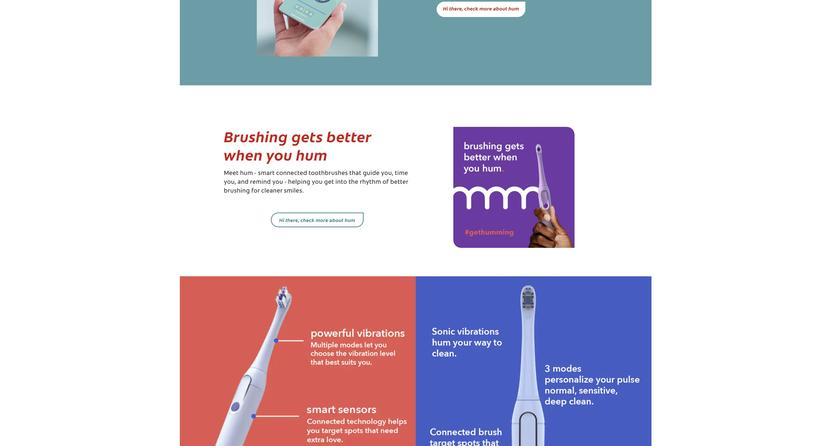 Task type: locate. For each thing, give the bounding box(es) containing it.
check
[[464, 5, 478, 12], [301, 217, 315, 224]]

1 horizontal spatial -
[[285, 180, 287, 186]]

you inside brushing gets better when you hum
[[266, 144, 293, 165]]

1 vertical spatial there,
[[286, 217, 299, 224]]

1 vertical spatial hi
[[279, 217, 284, 224]]

1 horizontal spatial more
[[480, 5, 492, 12]]

brushing gets better when you hum image image
[[453, 127, 575, 248]]

1 vertical spatial hi there, check more about hum link
[[271, 213, 364, 228]]

gets
[[291, 126, 323, 146]]

hi
[[443, 5, 448, 12], [279, 217, 284, 224]]

smiles.
[[284, 189, 304, 195]]

hi there, check more about hum link
[[437, 2, 526, 17], [271, 213, 364, 228]]

remind
[[250, 180, 271, 186]]

1 vertical spatial you,
[[224, 180, 236, 186]]

hum inside brushing gets better when you hum
[[296, 144, 328, 165]]

hum inside meet hum - smart connected toothbrushes that guide you, time you, and remind you - helping you get into the rhythm of better brushing for cleaner smiles.
[[240, 171, 253, 177]]

1 horizontal spatial about
[[493, 5, 507, 12]]

for
[[251, 189, 260, 195]]

hi there, check more about hum for hi there, check more about hum link to the right
[[443, 5, 519, 12]]

better
[[327, 126, 372, 146], [390, 180, 408, 186]]

more
[[480, 5, 492, 12], [316, 217, 328, 224]]

you
[[266, 144, 293, 165], [272, 180, 283, 186], [312, 180, 323, 186]]

cleaner
[[261, 189, 283, 195]]

0 horizontal spatial you,
[[224, 180, 236, 186]]

- down the connected
[[285, 180, 287, 186]]

0 vertical spatial about
[[493, 5, 507, 12]]

0 vertical spatial check
[[464, 5, 478, 12]]

1 vertical spatial better
[[390, 180, 408, 186]]

hi for left hi there, check more about hum link
[[279, 217, 284, 224]]

about
[[493, 5, 507, 12], [329, 217, 344, 224]]

you up cleaner
[[272, 180, 283, 186]]

1 horizontal spatial there,
[[449, 5, 463, 12]]

you, down meet on the top
[[224, 180, 236, 186]]

0 vertical spatial hi
[[443, 5, 448, 12]]

1 horizontal spatial better
[[390, 180, 408, 186]]

0 horizontal spatial -
[[255, 171, 257, 177]]

hum
[[509, 5, 519, 12], [296, 144, 328, 165], [240, 171, 253, 177], [345, 217, 355, 224]]

hi there, check more about hum
[[443, 5, 519, 12], [279, 217, 355, 224]]

meet
[[224, 171, 239, 177]]

0 horizontal spatial hi there, check more about hum link
[[271, 213, 364, 228]]

0 vertical spatial better
[[327, 126, 372, 146]]

and
[[238, 180, 249, 186]]

0 vertical spatial there,
[[449, 5, 463, 12]]

you, up of
[[381, 171, 393, 177]]

1 vertical spatial check
[[301, 217, 315, 224]]

1 horizontal spatial hi there, check more about hum
[[443, 5, 519, 12]]

1 horizontal spatial check
[[464, 5, 478, 12]]

0 horizontal spatial about
[[329, 217, 344, 224]]

- up remind
[[255, 171, 257, 177]]

0 horizontal spatial hi there, check more about hum
[[279, 217, 355, 224]]

that
[[349, 171, 362, 177]]

0 vertical spatial more
[[480, 5, 492, 12]]

1 vertical spatial about
[[329, 217, 344, 224]]

0 horizontal spatial hi
[[279, 217, 284, 224]]

there,
[[449, 5, 463, 12], [286, 217, 299, 224]]

1 vertical spatial hi there, check more about hum
[[279, 217, 355, 224]]

brushing
[[224, 126, 288, 146]]

about for left hi there, check more about hum link
[[329, 217, 344, 224]]

1 horizontal spatial hi
[[443, 5, 448, 12]]

0 horizontal spatial more
[[316, 217, 328, 224]]

get
[[324, 180, 334, 186]]

0 vertical spatial hi there, check more about hum link
[[437, 2, 526, 17]]

1 vertical spatial -
[[285, 180, 287, 186]]

0 vertical spatial hi there, check more about hum
[[443, 5, 519, 12]]

you up the connected
[[266, 144, 293, 165]]

when
[[224, 144, 263, 165]]

about for hi there, check more about hum link to the right
[[493, 5, 507, 12]]

-
[[255, 171, 257, 177], [285, 180, 287, 186]]

meet hum - smart connected toothbrushes that guide you, time you, and remind you - helping you get into the rhythm of better brushing for cleaner smiles.
[[224, 171, 408, 195]]

1 horizontal spatial you,
[[381, 171, 393, 177]]

1 vertical spatial more
[[316, 217, 328, 224]]

you,
[[381, 171, 393, 177], [224, 180, 236, 186]]

1 horizontal spatial hi there, check more about hum link
[[437, 2, 526, 17]]

0 horizontal spatial better
[[327, 126, 372, 146]]

a brush that knows you - toothbrush highlights image
[[180, 277, 416, 447]]

better inside brushing gets better when you hum
[[327, 126, 372, 146]]

there, for hi there, check more about hum link to the right
[[449, 5, 463, 12]]

0 horizontal spatial there,
[[286, 217, 299, 224]]

0 vertical spatial -
[[255, 171, 257, 177]]

0 horizontal spatial check
[[301, 217, 315, 224]]

0 vertical spatial you,
[[381, 171, 393, 177]]



Task type: vqa. For each thing, say whether or not it's contained in the screenshot.
"face"
no



Task type: describe. For each thing, give the bounding box(es) containing it.
you left get
[[312, 180, 323, 186]]

better inside meet hum - smart connected toothbrushes that guide you, time you, and remind you - helping you get into the rhythm of better brushing for cleaner smiles.
[[390, 180, 408, 186]]

there, for left hi there, check more about hum link
[[286, 217, 299, 224]]

hi there, check more about hum for left hi there, check more about hum link
[[279, 217, 355, 224]]

the
[[349, 180, 358, 186]]

helping
[[288, 180, 310, 186]]

guide
[[363, 171, 380, 177]]

brushing gets better when you hum
[[224, 126, 372, 165]]

check for left hi there, check more about hum link
[[301, 217, 315, 224]]

smart
[[258, 171, 275, 177]]

colgate hum app image
[[257, 0, 378, 57]]

toothbrushes
[[309, 171, 348, 177]]

check for hi there, check more about hum link to the right
[[464, 5, 478, 12]]

hum - toothbrush highlights image
[[416, 277, 652, 447]]

hi for hi there, check more about hum link to the right
[[443, 5, 448, 12]]

connected
[[276, 171, 307, 177]]

of
[[383, 180, 389, 186]]

into
[[336, 180, 347, 186]]

brushing
[[224, 189, 250, 195]]

rhythm
[[360, 180, 381, 186]]

time
[[395, 171, 408, 177]]



